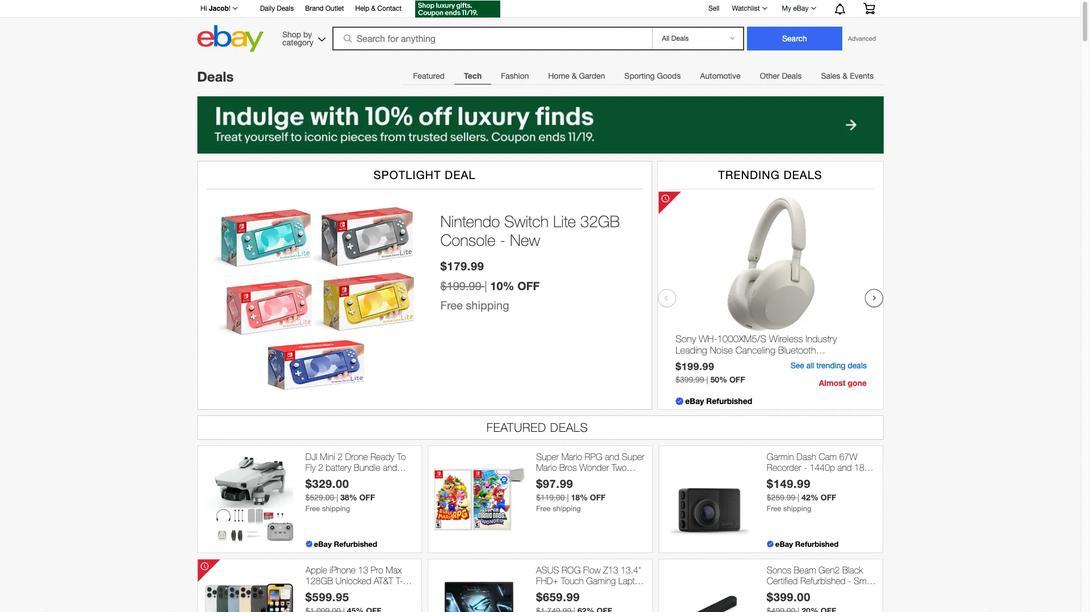 Task type: describe. For each thing, give the bounding box(es) containing it.
shipping down $199.99 | 10% off
[[466, 299, 509, 312]]

off for $329.00
[[359, 493, 375, 503]]

- up atmos
[[848, 577, 852, 587]]

field
[[797, 474, 815, 484]]

wh-
[[699, 334, 717, 345]]

rog
[[562, 566, 581, 576]]

& for events
[[843, 72, 848, 81]]

nintendo inside nintendo switch lite 32gb console - new
[[441, 212, 500, 231]]

trending
[[816, 361, 846, 371]]

see all trending deals
[[791, 361, 867, 371]]

spotlight
[[374, 168, 441, 181]]

128gb
[[306, 577, 333, 587]]

$199.99 for $199.99 | 10% off
[[441, 280, 482, 293]]

brand outlet link
[[305, 3, 344, 15]]

certified inside "sonos beam gen2 black certified refurbished - smart soundbar - dolby atmos"
[[767, 577, 798, 587]]

battery
[[326, 463, 352, 473]]

dolby
[[813, 587, 834, 598]]

wireless
[[769, 334, 803, 345]]

canceling
[[736, 345, 775, 356]]

at&t
[[374, 577, 394, 587]]

beam
[[794, 566, 816, 576]]

refurbished inside "sonos beam gen2 black certified refurbished - smart soundbar - dolby atmos"
[[801, 577, 846, 587]]

deal
[[445, 168, 476, 181]]

$149.99
[[767, 477, 811, 491]]

- inside dji mini 2 drone ready to fly 2 battery bundle and memory -certified refurbished
[[339, 474, 342, 484]]

ebay refurbished for $149.99
[[776, 540, 839, 549]]

contact
[[378, 5, 402, 12]]

0 horizontal spatial 2
[[318, 463, 323, 473]]

gone
[[848, 378, 867, 388]]

!
[[229, 5, 231, 12]]

refurbished inside dji mini 2 drone ready to fly 2 battery bundle and memory -certified refurbished
[[306, 485, 351, 495]]

unlocked
[[336, 577, 371, 587]]

1 horizontal spatial ebay refurbished
[[685, 397, 752, 406]]

brand outlet
[[305, 5, 344, 12]]

sales & events
[[821, 72, 874, 81]]

$529.00
[[306, 494, 334, 503]]

38%
[[340, 493, 357, 503]]

010-
[[847, 474, 865, 484]]

1440p
[[810, 463, 835, 473]]

sporting goods link
[[615, 65, 691, 87]]

gen2
[[819, 566, 840, 576]]

none submit inside shop by category banner
[[747, 27, 843, 51]]

shipping for $97.99
[[553, 505, 581, 514]]

and inside super mario rpg and super mario bros wonder two game bundle - nintendo switch
[[605, 452, 620, 462]]

degree
[[767, 474, 795, 484]]

and inside garmin dash cam 67w recorder - 1440p and 180 degree field of view 010- 02505-05
[[838, 463, 852, 473]]

$599.95
[[306, 591, 349, 604]]

free down $179.99 at top
[[441, 299, 463, 312]]

daily deals link
[[260, 3, 294, 15]]

180
[[855, 463, 870, 473]]

spotlight deal
[[374, 168, 476, 181]]

black
[[843, 566, 863, 576]]

refurbished for headphones
[[706, 397, 752, 406]]

noise
[[710, 345, 733, 356]]

apple iphone 13 pro max 128gb unlocked at&t t- mobile verizon very good condition
[[306, 566, 403, 609]]

13.4"
[[621, 566, 642, 576]]

outlet
[[326, 5, 344, 12]]

ebay refurbished for $329.00
[[314, 540, 377, 549]]

- inside nintendo switch lite 32gb console - new
[[500, 231, 506, 250]]

help
[[355, 5, 369, 12]]

daily deals
[[260, 5, 294, 12]]

home & garden
[[548, 72, 605, 81]]

off for $97.99
[[590, 493, 606, 503]]

$179.99
[[441, 259, 484, 273]]

help & contact link
[[355, 3, 402, 15]]

1 horizontal spatial mario
[[562, 452, 582, 462]]

other
[[760, 72, 780, 81]]

home
[[548, 72, 570, 81]]

and inside dji mini 2 drone ready to fly 2 battery bundle and memory -certified refurbished
[[383, 463, 397, 473]]

garmin
[[767, 452, 794, 462]]

tech tab list
[[404, 64, 884, 87]]

z13
[[603, 566, 618, 576]]

deals for daily deals
[[277, 5, 294, 12]]

deals for trending deals
[[784, 168, 823, 181]]

10%
[[490, 279, 514, 293]]

iphone
[[330, 566, 356, 576]]

fashion
[[501, 72, 529, 81]]

sony wh-1000xm5/s wireless industry leading noise canceling bluetooth headphones link
[[676, 334, 867, 368]]

smart
[[854, 577, 877, 587]]

off for $149.99
[[821, 493, 837, 503]]

certified inside dji mini 2 drone ready to fly 2 battery bundle and memory -certified refurbished
[[342, 474, 373, 484]]

0 vertical spatial 2
[[338, 452, 343, 462]]

$399.99
[[676, 376, 704, 385]]

12500h
[[546, 587, 577, 598]]

laptop
[[619, 577, 645, 587]]

trending deals
[[719, 168, 823, 181]]

automotive link
[[691, 65, 750, 87]]

bundle inside super mario rpg and super mario bros wonder two game bundle - nintendo switch
[[562, 474, 589, 484]]

featured deals
[[487, 421, 589, 435]]

bundle inside dji mini 2 drone ready to fly 2 battery bundle and memory -certified refurbished
[[354, 463, 380, 473]]

sonos beam gen2 black certified refurbished - smart soundbar - dolby atmos link
[[767, 566, 878, 598]]

1 vertical spatial mario
[[536, 463, 557, 473]]

ebay for dji mini 2 drone ready to fly 2 battery bundle and memory -certified refurbished
[[314, 540, 332, 549]]

super mario rpg and super mario bros wonder two game bundle - nintendo switch
[[536, 452, 645, 495]]

dji mini 2 drone ready to fly 2 battery bundle and memory -certified refurbished
[[306, 452, 406, 495]]

watchlist link
[[726, 2, 773, 15]]

to
[[397, 452, 406, 462]]

category
[[282, 38, 313, 47]]

| inside '$399.99 | 50% off'
[[707, 376, 708, 385]]

refurbished for degree
[[795, 540, 839, 549]]

ebay for garmin dash cam 67w recorder - 1440p and 180 degree field of view 010- 02505-05
[[776, 540, 793, 549]]

featured for featured
[[413, 72, 445, 81]]

sales & events link
[[812, 65, 884, 87]]

nintendo inside super mario rpg and super mario bros wonder two game bundle - nintendo switch
[[597, 474, 631, 484]]

- inside garmin dash cam 67w recorder - 1440p and 180 degree field of view 010- 02505-05
[[804, 463, 808, 473]]

50%
[[710, 375, 727, 385]]

home & garden link
[[539, 65, 615, 87]]

32gb
[[581, 212, 620, 231]]

verizon
[[333, 587, 360, 598]]

asus rog flow z13 13.4" fhd+ touch gaming laptop i5-12500h 16gb 512gb ssd w11h
[[536, 566, 645, 609]]

tech link
[[454, 65, 492, 87]]

$97.99 $119.00 | 18% off free shipping
[[536, 477, 606, 514]]

2 super from the left
[[622, 452, 645, 462]]

free shipping
[[441, 299, 509, 312]]



Task type: locate. For each thing, give the bounding box(es) containing it.
lite
[[553, 212, 576, 231]]

hi jacob !
[[201, 4, 231, 12]]

| left the 18%
[[567, 494, 569, 503]]

ebay refurbished
[[685, 397, 752, 406], [314, 540, 377, 549], [776, 540, 839, 549]]

- down wonder
[[591, 474, 594, 484]]

ssd
[[536, 598, 554, 609]]

free inside '$329.00 $529.00 | 38% off free shipping'
[[306, 505, 320, 514]]

1 vertical spatial $199.99
[[676, 361, 714, 373]]

0 vertical spatial featured
[[413, 72, 445, 81]]

|
[[485, 280, 487, 293], [707, 376, 708, 385], [337, 494, 338, 503], [567, 494, 569, 503], [798, 494, 800, 503]]

drone
[[345, 452, 368, 462]]

shop by category button
[[277, 25, 328, 50]]

| left 10% in the top of the page
[[485, 280, 487, 293]]

deals link
[[197, 69, 234, 85]]

42%
[[802, 493, 819, 503]]

16gb
[[580, 587, 603, 598]]

your shopping cart image
[[863, 3, 876, 14]]

2
[[338, 452, 343, 462], [318, 463, 323, 473]]

$199.99 down $179.99 at top
[[441, 280, 482, 293]]

shop by category banner
[[194, 0, 884, 55]]

off right 50%
[[729, 375, 745, 385]]

1 vertical spatial featured
[[487, 421, 547, 435]]

account navigation
[[194, 0, 884, 19]]

& inside sales & events link
[[843, 72, 848, 81]]

free inside $149.99 $259.99 | 42% off free shipping
[[767, 505, 782, 514]]

$199.99 up $399.99
[[676, 361, 714, 373]]

switch down game
[[536, 485, 562, 495]]

| for $97.99
[[567, 494, 569, 503]]

05
[[796, 485, 806, 495]]

&
[[371, 5, 376, 12], [572, 72, 577, 81], [843, 72, 848, 81]]

1 vertical spatial nintendo
[[597, 474, 631, 484]]

shipping inside $149.99 $259.99 | 42% off free shipping
[[784, 505, 812, 514]]

and up "two"
[[605, 452, 620, 462]]

see
[[791, 361, 804, 371]]

deals for other deals
[[782, 72, 802, 81]]

mini
[[320, 452, 335, 462]]

& for contact
[[371, 5, 376, 12]]

0 horizontal spatial certified
[[342, 474, 373, 484]]

bundle down bros
[[562, 474, 589, 484]]

512gb
[[605, 587, 633, 598]]

2 horizontal spatial &
[[843, 72, 848, 81]]

nintendo
[[441, 212, 500, 231], [597, 474, 631, 484]]

and down the ready
[[383, 463, 397, 473]]

sonos beam gen2 black certified refurbished - smart soundbar - dolby atmos
[[767, 566, 877, 598]]

featured link
[[404, 65, 454, 87]]

& for garden
[[572, 72, 577, 81]]

0 horizontal spatial nintendo
[[441, 212, 500, 231]]

None submit
[[747, 27, 843, 51]]

2 horizontal spatial ebay refurbished
[[776, 540, 839, 549]]

ebay refurbished up beam
[[776, 540, 839, 549]]

pro
[[371, 566, 383, 576]]

off inside $149.99 $259.99 | 42% off free shipping
[[821, 493, 837, 503]]

events
[[850, 72, 874, 81]]

shipping down 42%
[[784, 505, 812, 514]]

1 vertical spatial certified
[[767, 577, 798, 587]]

1 super from the left
[[536, 452, 559, 462]]

fly
[[306, 463, 316, 473]]

nintendo up console
[[441, 212, 500, 231]]

certified up 38%
[[342, 474, 373, 484]]

refurbished down 50%
[[706, 397, 752, 406]]

| inside '$329.00 $529.00 | 38% off free shipping'
[[337, 494, 338, 503]]

off right 10% in the top of the page
[[518, 279, 540, 293]]

1 horizontal spatial nintendo
[[597, 474, 631, 484]]

1 horizontal spatial 2
[[338, 452, 343, 462]]

certified
[[342, 474, 373, 484], [767, 577, 798, 587]]

shipping inside $97.99 $119.00 | 18% off free shipping
[[553, 505, 581, 514]]

shop
[[282, 30, 301, 39]]

1 vertical spatial bundle
[[562, 474, 589, 484]]

bros
[[560, 463, 577, 473]]

bundle
[[354, 463, 380, 473], [562, 474, 589, 484]]

fashion link
[[492, 65, 539, 87]]

super up "two"
[[622, 452, 645, 462]]

$329.00
[[306, 477, 349, 491]]

trending
[[719, 168, 780, 181]]

ebay for sony wh-1000xm5/s wireless industry leading noise canceling bluetooth headphones
[[685, 397, 704, 406]]

t-
[[396, 577, 403, 587]]

dji mini 2 drone ready to fly 2 battery bundle and memory -certified refurbished link
[[306, 452, 416, 495]]

deals for featured deals
[[551, 421, 589, 435]]

super
[[536, 452, 559, 462], [622, 452, 645, 462]]

sporting goods
[[625, 72, 681, 81]]

free for $329.00
[[306, 505, 320, 514]]

$199.99 for $199.99
[[676, 361, 714, 373]]

refurbished up 13
[[334, 540, 377, 549]]

shipping down the 18%
[[553, 505, 581, 514]]

0 horizontal spatial mario
[[536, 463, 557, 473]]

mario up bros
[[562, 452, 582, 462]]

& right "sales"
[[843, 72, 848, 81]]

ebay up 'sonos'
[[776, 540, 793, 549]]

deals inside tech menu bar
[[782, 72, 802, 81]]

1 horizontal spatial and
[[605, 452, 620, 462]]

$149.99 $259.99 | 42% off free shipping
[[767, 477, 837, 514]]

shipping
[[466, 299, 509, 312], [322, 505, 350, 514], [553, 505, 581, 514], [784, 505, 812, 514]]

two
[[612, 463, 627, 473]]

ebay right my
[[794, 5, 809, 12]]

free down $259.99
[[767, 505, 782, 514]]

shipping for $149.99
[[784, 505, 812, 514]]

67w
[[840, 452, 858, 462]]

refurbished down memory
[[306, 485, 351, 495]]

0 horizontal spatial &
[[371, 5, 376, 12]]

bluetooth
[[778, 345, 816, 356]]

free inside $97.99 $119.00 | 18% off free shipping
[[536, 505, 551, 514]]

13
[[358, 566, 368, 576]]

ebay up apple
[[314, 540, 332, 549]]

| left 38%
[[337, 494, 338, 503]]

ebay down $399.99
[[685, 397, 704, 406]]

my
[[782, 5, 792, 12]]

free for $149.99
[[767, 505, 782, 514]]

free for $97.99
[[536, 505, 551, 514]]

& right 'home'
[[572, 72, 577, 81]]

deals
[[848, 361, 867, 371]]

headphones
[[676, 357, 727, 368]]

mario up game
[[536, 463, 557, 473]]

$259.99
[[767, 494, 796, 503]]

0 horizontal spatial and
[[383, 463, 397, 473]]

- up field
[[804, 463, 808, 473]]

$199.99 inside $199.99 | 10% off
[[441, 280, 482, 293]]

off right 42%
[[821, 493, 837, 503]]

1 horizontal spatial bundle
[[562, 474, 589, 484]]

0 vertical spatial nintendo
[[441, 212, 500, 231]]

& right help
[[371, 5, 376, 12]]

sell link
[[704, 4, 725, 12]]

get the coupon image
[[415, 1, 501, 18]]

0 horizontal spatial $199.99
[[441, 280, 482, 293]]

0 vertical spatial bundle
[[354, 463, 380, 473]]

flow
[[584, 566, 601, 576]]

1 horizontal spatial super
[[622, 452, 645, 462]]

- inside super mario rpg and super mario bros wonder two game bundle - nintendo switch
[[591, 474, 594, 484]]

| inside $97.99 $119.00 | 18% off free shipping
[[567, 494, 569, 503]]

| inside $199.99 | 10% off
[[485, 280, 487, 293]]

leading
[[676, 345, 707, 356]]

| left 50%
[[707, 376, 708, 385]]

certified up soundbar
[[767, 577, 798, 587]]

1 horizontal spatial certified
[[767, 577, 798, 587]]

off inside '$329.00 $529.00 | 38% off free shipping'
[[359, 493, 375, 503]]

featured inside tech menu bar
[[413, 72, 445, 81]]

dji
[[306, 452, 318, 462]]

super mario rpg and super mario bros wonder two game bundle - nintendo switch link
[[536, 452, 647, 495]]

refurbished for bundle
[[334, 540, 377, 549]]

deals
[[277, 5, 294, 12], [197, 69, 234, 85], [782, 72, 802, 81], [784, 168, 823, 181], [551, 421, 589, 435]]

deals inside "account" navigation
[[277, 5, 294, 12]]

shipping down 38%
[[322, 505, 350, 514]]

switch inside nintendo switch lite 32gb console - new
[[505, 212, 549, 231]]

nintendo down "two"
[[597, 474, 631, 484]]

1 horizontal spatial featured
[[487, 421, 547, 435]]

brand
[[305, 5, 324, 12]]

indulge with 10% off luxury finds treat yourself iconic pieces from trusted sellers. coupon ends 11/19. image
[[197, 96, 884, 154]]

| inside $149.99 $259.99 | 42% off free shipping
[[798, 494, 800, 503]]

mobile
[[306, 587, 331, 598]]

1 horizontal spatial $199.99
[[676, 361, 714, 373]]

refurbished up beam
[[795, 540, 839, 549]]

0 vertical spatial $199.99
[[441, 280, 482, 293]]

0 vertical spatial certified
[[342, 474, 373, 484]]

sony wh-1000xm5/s wireless industry leading noise canceling bluetooth headphones
[[676, 334, 837, 368]]

of
[[817, 474, 824, 484]]

02505-
[[767, 485, 796, 495]]

0 vertical spatial switch
[[505, 212, 549, 231]]

- left dolby
[[807, 587, 810, 598]]

game
[[536, 474, 560, 484]]

shipping inside '$329.00 $529.00 | 38% off free shipping'
[[322, 505, 350, 514]]

super up game
[[536, 452, 559, 462]]

i5-
[[536, 587, 546, 598]]

| for $329.00
[[337, 494, 338, 503]]

ebay inside my ebay link
[[794, 5, 809, 12]]

off inside $97.99 $119.00 | 18% off free shipping
[[590, 493, 606, 503]]

rpg
[[585, 452, 603, 462]]

ebay refurbished up iphone
[[314, 540, 377, 549]]

new
[[510, 231, 540, 250]]

Search for anything text field
[[334, 28, 650, 49]]

nintendo switch lite 32gb console - new link
[[441, 212, 640, 250]]

1 vertical spatial switch
[[536, 485, 562, 495]]

- left new
[[500, 231, 506, 250]]

sales
[[821, 72, 841, 81]]

ebay refurbished down 50%
[[685, 397, 752, 406]]

atmos
[[837, 587, 861, 598]]

other deals link
[[750, 65, 812, 87]]

shipping for $329.00
[[322, 505, 350, 514]]

- down battery
[[339, 474, 342, 484]]

1 horizontal spatial &
[[572, 72, 577, 81]]

| left 42%
[[798, 494, 800, 503]]

bundle down drone
[[354, 463, 380, 473]]

all
[[806, 361, 814, 371]]

0 horizontal spatial super
[[536, 452, 559, 462]]

& inside home & garden link
[[572, 72, 577, 81]]

off right 38%
[[359, 493, 375, 503]]

featured for featured deals
[[487, 421, 547, 435]]

refurbished up dolby
[[801, 577, 846, 587]]

and down 67w
[[838, 463, 852, 473]]

free down $529.00
[[306, 505, 320, 514]]

$399.00
[[767, 591, 811, 604]]

console
[[441, 231, 496, 250]]

off right the 18%
[[590, 493, 606, 503]]

apple iphone 13 pro max 128gb unlocked at&t t- mobile verizon very good condition link
[[306, 566, 416, 609]]

other deals
[[760, 72, 802, 81]]

2 up battery
[[338, 452, 343, 462]]

| for $149.99
[[798, 494, 800, 503]]

0 horizontal spatial featured
[[413, 72, 445, 81]]

switch up new
[[505, 212, 549, 231]]

& inside the help & contact link
[[371, 5, 376, 12]]

2 right "fly" at the left of the page
[[318, 463, 323, 473]]

my ebay link
[[776, 2, 821, 15]]

1 vertical spatial 2
[[318, 463, 323, 473]]

switch inside super mario rpg and super mario bros wonder two game bundle - nintendo switch
[[536, 485, 562, 495]]

and
[[605, 452, 620, 462], [383, 463, 397, 473], [838, 463, 852, 473]]

help & contact
[[355, 5, 402, 12]]

0 horizontal spatial bundle
[[354, 463, 380, 473]]

advanced link
[[843, 27, 882, 50]]

featured
[[413, 72, 445, 81], [487, 421, 547, 435]]

free down $119.00
[[536, 505, 551, 514]]

touch
[[561, 577, 584, 587]]

soundbar
[[767, 587, 804, 598]]

2 horizontal spatial and
[[838, 463, 852, 473]]

0 horizontal spatial ebay refurbished
[[314, 540, 377, 549]]

0 vertical spatial mario
[[562, 452, 582, 462]]

tech menu bar
[[404, 64, 884, 87]]

recorder
[[767, 463, 802, 473]]

daily
[[260, 5, 275, 12]]

1000xm5/s
[[717, 334, 766, 345]]

see all trending deals link
[[791, 361, 867, 371]]

advanced
[[848, 35, 876, 42]]



Task type: vqa. For each thing, say whether or not it's contained in the screenshot.
in
no



